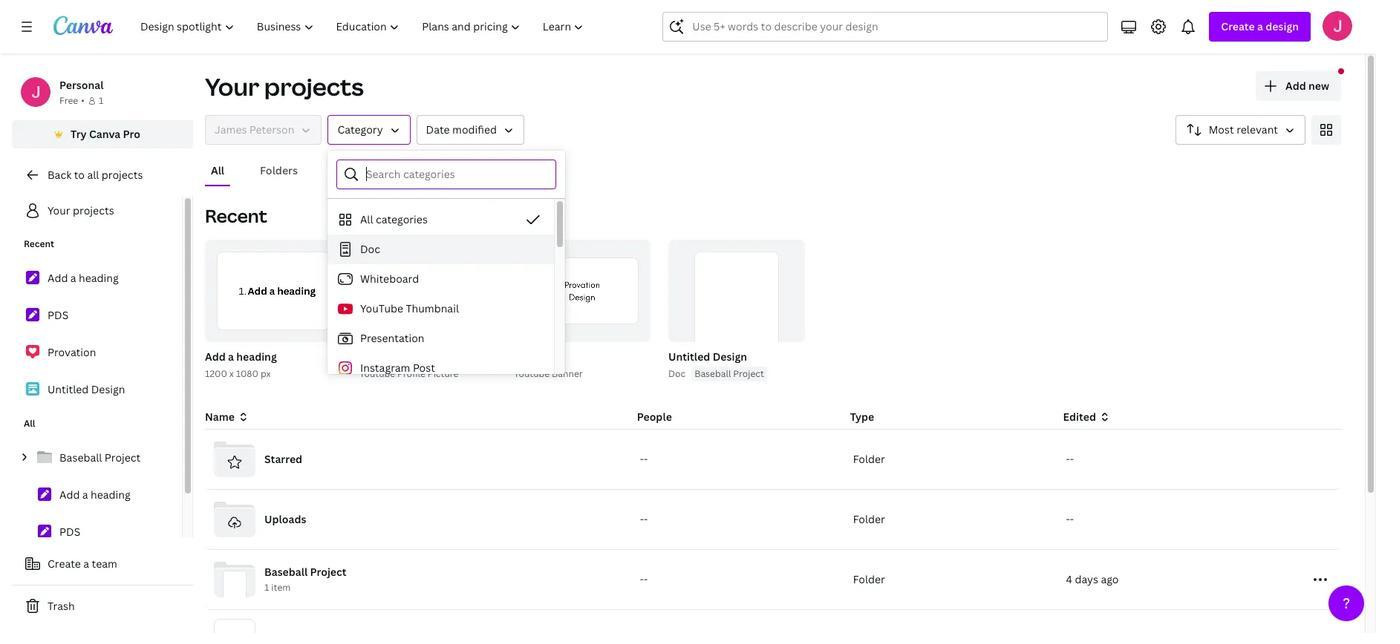 Task type: describe. For each thing, give the bounding box(es) containing it.
0 vertical spatial your
[[205, 71, 259, 103]]

Date modified button
[[416, 115, 524, 145]]

all categories option
[[328, 205, 554, 235]]

3 folder from the top
[[853, 573, 885, 587]]

doc inside 'button'
[[360, 242, 380, 256]]

all for all button
[[211, 163, 224, 178]]

james peterson image
[[1323, 11, 1353, 41]]

create for create a design
[[1221, 19, 1255, 33]]

list containing add a heading
[[12, 263, 182, 406]]

baseball inside 'link'
[[59, 451, 102, 465]]

baseball project button
[[692, 367, 767, 382]]

folders button
[[254, 157, 304, 185]]

provation link
[[12, 337, 182, 368]]

x
[[229, 368, 234, 380]]

1200
[[205, 368, 227, 380]]

category
[[338, 123, 383, 137]]

free •
[[59, 94, 85, 107]]

1 vertical spatial your projects
[[48, 204, 114, 218]]

2 add a heading link from the top
[[12, 480, 182, 511]]

add new button
[[1256, 71, 1342, 101]]

try
[[71, 127, 87, 141]]

all categories button
[[328, 205, 554, 235]]

add a heading for first add a heading link from the bottom of the page
[[59, 488, 131, 502]]

px
[[261, 368, 271, 380]]

provation button
[[514, 348, 563, 367]]

0 vertical spatial your projects
[[205, 71, 364, 103]]

james
[[215, 123, 247, 137]]

all for all categories
[[360, 212, 373, 227]]

your projects link
[[12, 196, 182, 226]]

add inside add a heading 1200 x 1080 px
[[205, 350, 226, 364]]

Sort by button
[[1176, 115, 1306, 145]]

0 horizontal spatial untitled design
[[48, 383, 125, 397]]

starred
[[264, 452, 302, 466]]

back
[[48, 168, 71, 182]]

1 for 1
[[99, 94, 103, 107]]

baseball project 1 item
[[264, 566, 347, 595]]

a for 1st add a heading link from the top of the page
[[70, 271, 76, 285]]

project inside button
[[733, 368, 764, 380]]

instagram
[[360, 361, 410, 375]]

post
[[413, 361, 435, 375]]

2 pds link from the top
[[12, 517, 182, 548]]

try canva pro
[[71, 127, 140, 141]]

personal
[[59, 78, 104, 92]]

back to all projects
[[48, 168, 143, 182]]

all button
[[205, 157, 230, 185]]

folder for uploads
[[853, 513, 885, 527]]

provation youtube banner
[[514, 350, 583, 380]]

design inside button
[[713, 350, 747, 364]]

presentation button
[[328, 324, 554, 354]]

•
[[81, 94, 85, 107]]

1 horizontal spatial untitled design
[[669, 350, 747, 364]]

item
[[271, 582, 291, 595]]

youtube
[[360, 302, 403, 316]]

instagram post
[[360, 361, 435, 375]]

back to all projects link
[[12, 160, 193, 190]]

untitled design link
[[12, 374, 182, 406]]

0 vertical spatial projects
[[264, 71, 364, 103]]

most relevant
[[1209, 123, 1278, 137]]

youtube for provation
[[514, 368, 550, 380]]

youtube thumbnail
[[360, 302, 459, 316]]

days
[[1075, 573, 1099, 587]]

projects inside back to all projects link
[[102, 168, 143, 182]]

baseball project link
[[12, 443, 182, 474]]

relevant
[[1237, 123, 1278, 137]]

instagram post button
[[328, 354, 554, 383]]

heading for first add a heading link from the bottom of the page
[[91, 488, 131, 502]]

a inside add a heading 1200 x 1080 px
[[228, 350, 234, 364]]

pds inside pds youtube profile picture
[[360, 350, 381, 364]]

peterson
[[249, 123, 294, 137]]

0 horizontal spatial design
[[91, 383, 125, 397]]

list box containing all categories
[[328, 205, 554, 634]]

1 horizontal spatial doc
[[669, 368, 686, 380]]

a for first add a heading link from the bottom of the page
[[82, 488, 88, 502]]

type
[[850, 410, 874, 424]]

Search categories search field
[[366, 160, 547, 189]]

create a design
[[1221, 19, 1299, 33]]

add a heading button
[[205, 348, 277, 367]]

create a design button
[[1210, 12, 1311, 42]]

whiteboard button
[[328, 264, 554, 294]]

untitled design button
[[669, 348, 747, 367]]

name
[[205, 410, 235, 424]]

design
[[1266, 19, 1299, 33]]

add inside dropdown button
[[1286, 79, 1306, 93]]

name button
[[205, 409, 250, 426]]



Task type: vqa. For each thing, say whether or not it's contained in the screenshot.
button
no



Task type: locate. For each thing, give the bounding box(es) containing it.
baseball up item
[[264, 566, 308, 580]]

2 vertical spatial folder
[[853, 573, 885, 587]]

1 horizontal spatial all
[[211, 163, 224, 178]]

Owner button
[[205, 115, 322, 145]]

heading down baseball project 'link'
[[91, 488, 131, 502]]

1 vertical spatial list
[[12, 443, 182, 585]]

all
[[87, 168, 99, 182]]

your projects up peterson
[[205, 71, 364, 103]]

baseball project
[[695, 368, 764, 380], [59, 451, 141, 465]]

james peterson
[[215, 123, 294, 137]]

create inside dropdown button
[[1221, 19, 1255, 33]]

a up x
[[228, 350, 234, 364]]

1
[[99, 94, 103, 107], [307, 325, 312, 336], [264, 582, 269, 595]]

recent down your projects link
[[24, 238, 54, 250]]

1 vertical spatial baseball
[[59, 451, 102, 465]]

0 horizontal spatial your projects
[[48, 204, 114, 218]]

0 vertical spatial untitled
[[669, 350, 710, 364]]

0 horizontal spatial project
[[105, 451, 141, 465]]

0 horizontal spatial baseball project
[[59, 451, 141, 465]]

0 horizontal spatial 1
[[99, 94, 103, 107]]

list containing baseball project
[[12, 443, 182, 585]]

banner
[[552, 368, 583, 380]]

0 horizontal spatial youtube
[[360, 368, 395, 380]]

edited button
[[1063, 409, 1265, 426]]

1 horizontal spatial design
[[713, 350, 747, 364]]

1 vertical spatial heading
[[236, 350, 277, 364]]

project
[[733, 368, 764, 380], [105, 451, 141, 465], [310, 566, 347, 580]]

project inside 'baseball project 1 item'
[[310, 566, 347, 580]]

1 horizontal spatial create
[[1221, 19, 1255, 33]]

1 vertical spatial projects
[[102, 168, 143, 182]]

project inside 'link'
[[105, 451, 141, 465]]

0 vertical spatial all
[[211, 163, 224, 178]]

2 horizontal spatial baseball
[[695, 368, 731, 380]]

canva
[[89, 127, 121, 141]]

heading for 1st add a heading link from the top of the page
[[79, 271, 119, 285]]

0 vertical spatial add a heading
[[48, 271, 119, 285]]

1 horizontal spatial project
[[310, 566, 347, 580]]

2 vertical spatial projects
[[73, 204, 114, 218]]

all
[[211, 163, 224, 178], [360, 212, 373, 227], [24, 417, 35, 430]]

1 inside 'baseball project 1 item'
[[264, 582, 269, 595]]

1 folder from the top
[[853, 452, 885, 466]]

youtube inside pds youtube profile picture
[[360, 368, 395, 380]]

ago
[[1101, 573, 1119, 587]]

pds
[[48, 308, 69, 322], [360, 350, 381, 364], [59, 525, 80, 539]]

0 vertical spatial baseball
[[695, 368, 731, 380]]

heading inside add a heading 1200 x 1080 px
[[236, 350, 277, 364]]

untitled up baseball project button
[[669, 350, 710, 364]]

people
[[637, 410, 672, 424]]

0 vertical spatial create
[[1221, 19, 1255, 33]]

provation for provation
[[48, 345, 96, 360]]

edited
[[1063, 410, 1096, 424]]

a down your projects link
[[70, 271, 76, 285]]

trash link
[[12, 592, 193, 622]]

baseball down untitled design link
[[59, 451, 102, 465]]

list
[[12, 263, 182, 406], [12, 443, 182, 585]]

your projects
[[205, 71, 364, 103], [48, 204, 114, 218]]

create inside button
[[48, 557, 81, 571]]

folder
[[853, 452, 885, 466], [853, 513, 885, 527], [853, 573, 885, 587]]

1 left of
[[307, 325, 312, 336]]

4 days ago
[[1066, 573, 1119, 587]]

add a heading 1200 x 1080 px
[[205, 350, 277, 380]]

add a heading link down baseball project 'link'
[[12, 480, 182, 511]]

2 horizontal spatial 1
[[307, 325, 312, 336]]

add a heading link down your projects link
[[12, 263, 182, 294]]

your projects down 'to'
[[48, 204, 114, 218]]

provation for provation youtube banner
[[514, 350, 563, 364]]

designs button
[[328, 157, 379, 185]]

add a heading for 1st add a heading link from the top of the page
[[48, 271, 119, 285]]

-
[[640, 452, 644, 466], [644, 452, 648, 466], [1066, 452, 1070, 466], [1070, 452, 1074, 466], [640, 513, 644, 527], [644, 513, 648, 527], [1066, 513, 1070, 527], [1070, 513, 1074, 527], [640, 573, 644, 587], [644, 573, 648, 587]]

2 vertical spatial 1
[[264, 582, 269, 595]]

add a heading link
[[12, 263, 182, 294], [12, 480, 182, 511]]

projects
[[264, 71, 364, 103], [102, 168, 143, 182], [73, 204, 114, 218]]

untitled
[[669, 350, 710, 364], [48, 383, 89, 397]]

a left team
[[83, 557, 89, 571]]

date modified
[[426, 123, 497, 137]]

pds up create a team
[[59, 525, 80, 539]]

recent
[[205, 204, 267, 228], [24, 238, 54, 250]]

0 horizontal spatial your
[[48, 204, 70, 218]]

thumbnail
[[406, 302, 459, 316]]

1 vertical spatial add a heading
[[59, 488, 131, 502]]

1 vertical spatial untitled
[[48, 383, 89, 397]]

folder for starred
[[853, 452, 885, 466]]

design
[[713, 350, 747, 364], [91, 383, 125, 397]]

modified
[[452, 123, 497, 137]]

create
[[1221, 19, 1255, 33], [48, 557, 81, 571]]

all inside all button
[[211, 163, 224, 178]]

2 vertical spatial all
[[24, 417, 35, 430]]

untitled inside button
[[669, 350, 710, 364]]

pds up provation link
[[48, 308, 69, 322]]

all categories
[[360, 212, 428, 227]]

0 vertical spatial doc
[[360, 242, 380, 256]]

untitled design down provation link
[[48, 383, 125, 397]]

0 horizontal spatial all
[[24, 417, 35, 430]]

0 vertical spatial list
[[12, 263, 182, 406]]

0 vertical spatial pds
[[48, 308, 69, 322]]

1 horizontal spatial untitled
[[669, 350, 710, 364]]

0 vertical spatial project
[[733, 368, 764, 380]]

1 of 2
[[307, 325, 332, 336]]

categories
[[376, 212, 428, 227]]

doc button
[[328, 235, 554, 264]]

create left team
[[48, 557, 81, 571]]

2 vertical spatial pds
[[59, 525, 80, 539]]

2 list from the top
[[12, 443, 182, 585]]

design down provation link
[[91, 383, 125, 397]]

pds link up create a team button
[[12, 517, 182, 548]]

2 folder from the top
[[853, 513, 885, 527]]

1 vertical spatial your
[[48, 204, 70, 218]]

1 vertical spatial 1
[[307, 325, 312, 336]]

1 vertical spatial folder
[[853, 513, 885, 527]]

add
[[1286, 79, 1306, 93], [48, 271, 68, 285], [205, 350, 226, 364], [59, 488, 80, 502]]

your down back
[[48, 204, 70, 218]]

a inside button
[[83, 557, 89, 571]]

provation
[[48, 345, 96, 360], [514, 350, 563, 364]]

your
[[205, 71, 259, 103], [48, 204, 70, 218]]

Category button
[[328, 115, 410, 145]]

trash
[[48, 599, 75, 614]]

1 horizontal spatial recent
[[205, 204, 267, 228]]

create for create a team
[[48, 557, 81, 571]]

0 vertical spatial baseball project
[[695, 368, 764, 380]]

untitled down provation link
[[48, 383, 89, 397]]

4
[[1066, 573, 1073, 587]]

1 list from the top
[[12, 263, 182, 406]]

add a heading down your projects link
[[48, 271, 119, 285]]

pds link
[[12, 300, 182, 331], [12, 517, 182, 548]]

1 left item
[[264, 582, 269, 595]]

projects inside your projects link
[[73, 204, 114, 218]]

pro
[[123, 127, 140, 141]]

doc option
[[328, 235, 554, 264]]

1 vertical spatial create
[[48, 557, 81, 571]]

folders
[[260, 163, 298, 178]]

0 horizontal spatial provation
[[48, 345, 96, 360]]

create a team
[[48, 557, 117, 571]]

create left the design
[[1221, 19, 1255, 33]]

your up james
[[205, 71, 259, 103]]

pds youtube profile picture
[[360, 350, 459, 380]]

youtube down pds button
[[360, 368, 395, 380]]

heading up 'px'
[[236, 350, 277, 364]]

0 horizontal spatial doc
[[360, 242, 380, 256]]

1 for 1 of 2
[[307, 325, 312, 336]]

0 vertical spatial heading
[[79, 271, 119, 285]]

2 vertical spatial heading
[[91, 488, 131, 502]]

youtube inside provation youtube banner
[[514, 368, 550, 380]]

baseball project down untitled design link
[[59, 451, 141, 465]]

1 vertical spatial doc
[[669, 368, 686, 380]]

free
[[59, 94, 78, 107]]

youtube for pds
[[360, 368, 395, 380]]

0 vertical spatial untitled design
[[669, 350, 747, 364]]

doc down the untitled design button
[[669, 368, 686, 380]]

try canva pro button
[[12, 120, 193, 149]]

youtube thumbnail option
[[328, 294, 554, 324]]

date
[[426, 123, 450, 137]]

instagram post option
[[328, 354, 554, 383]]

recent down all button
[[205, 204, 267, 228]]

untitled design
[[669, 350, 747, 364], [48, 383, 125, 397]]

2 horizontal spatial all
[[360, 212, 373, 227]]

1 vertical spatial project
[[105, 451, 141, 465]]

pds down presentation
[[360, 350, 381, 364]]

add new
[[1286, 79, 1330, 93]]

presentation
[[360, 331, 425, 345]]

a left the design
[[1258, 19, 1263, 33]]

1080
[[236, 368, 258, 380]]

0 vertical spatial folder
[[853, 452, 885, 466]]

1 horizontal spatial baseball
[[264, 566, 308, 580]]

list box
[[328, 205, 554, 634]]

picture
[[428, 368, 459, 380]]

projects up peterson
[[264, 71, 364, 103]]

0 vertical spatial design
[[713, 350, 747, 364]]

baseball project inside 'link'
[[59, 451, 141, 465]]

designs
[[334, 163, 373, 178]]

2
[[327, 325, 332, 336]]

baseball project inside button
[[695, 368, 764, 380]]

0 horizontal spatial create
[[48, 557, 81, 571]]

baseball inside button
[[695, 368, 731, 380]]

0 vertical spatial recent
[[205, 204, 267, 228]]

1 vertical spatial add a heading link
[[12, 480, 182, 511]]

1 vertical spatial recent
[[24, 238, 54, 250]]

0 vertical spatial pds link
[[12, 300, 182, 331]]

pds button
[[360, 348, 381, 367]]

1 right •
[[99, 94, 103, 107]]

provation inside provation youtube banner
[[514, 350, 563, 364]]

1 youtube from the left
[[360, 368, 395, 380]]

None search field
[[663, 12, 1109, 42]]

to
[[74, 168, 85, 182]]

add a heading
[[48, 271, 119, 285], [59, 488, 131, 502]]

1 vertical spatial pds
[[360, 350, 381, 364]]

top level navigation element
[[131, 12, 597, 42]]

1 horizontal spatial provation
[[514, 350, 563, 364]]

2 youtube from the left
[[514, 368, 550, 380]]

1 horizontal spatial baseball project
[[695, 368, 764, 380]]

1 vertical spatial pds link
[[12, 517, 182, 548]]

0 vertical spatial 1
[[99, 94, 103, 107]]

1 horizontal spatial your
[[205, 71, 259, 103]]

youtube
[[360, 368, 395, 380], [514, 368, 550, 380]]

all inside the all categories button
[[360, 212, 373, 227]]

whiteboard
[[360, 272, 419, 286]]

profile
[[397, 368, 426, 380]]

1 vertical spatial design
[[91, 383, 125, 397]]

team
[[92, 557, 117, 571]]

baseball
[[695, 368, 731, 380], [59, 451, 102, 465], [264, 566, 308, 580]]

youtube down provation button
[[514, 368, 550, 380]]

1 add a heading link from the top
[[12, 263, 182, 294]]

1 pds link from the top
[[12, 300, 182, 331]]

0 horizontal spatial baseball
[[59, 451, 102, 465]]

1 vertical spatial baseball project
[[59, 451, 141, 465]]

baseball down the untitled design button
[[695, 368, 731, 380]]

baseball inside 'baseball project 1 item'
[[264, 566, 308, 580]]

new
[[1309, 79, 1330, 93]]

add a heading down baseball project 'link'
[[59, 488, 131, 502]]

Search search field
[[693, 13, 1079, 41]]

heading down your projects link
[[79, 271, 119, 285]]

uploads
[[264, 513, 306, 527]]

2 vertical spatial project
[[310, 566, 347, 580]]

1 vertical spatial untitled design
[[48, 383, 125, 397]]

0 horizontal spatial untitled
[[48, 383, 89, 397]]

create a team button
[[12, 550, 193, 579]]

projects down all
[[73, 204, 114, 218]]

0 horizontal spatial recent
[[24, 238, 54, 250]]

2 vertical spatial baseball
[[264, 566, 308, 580]]

0 vertical spatial add a heading link
[[12, 263, 182, 294]]

2 horizontal spatial project
[[733, 368, 764, 380]]

projects right all
[[102, 168, 143, 182]]

1 horizontal spatial your projects
[[205, 71, 364, 103]]

a inside dropdown button
[[1258, 19, 1263, 33]]

1 horizontal spatial 1
[[264, 582, 269, 595]]

doc up 'whiteboard' at the top of the page
[[360, 242, 380, 256]]

provation up untitled design link
[[48, 345, 96, 360]]

1 vertical spatial all
[[360, 212, 373, 227]]

presentation option
[[328, 324, 554, 354]]

a for create a team button
[[83, 557, 89, 571]]

pds link up provation link
[[12, 300, 182, 331]]

design up baseball project button
[[713, 350, 747, 364]]

a
[[1258, 19, 1263, 33], [70, 271, 76, 285], [228, 350, 234, 364], [82, 488, 88, 502], [83, 557, 89, 571]]

most
[[1209, 123, 1234, 137]]

of
[[314, 325, 325, 336]]

provation up banner
[[514, 350, 563, 364]]

1 horizontal spatial youtube
[[514, 368, 550, 380]]

whiteboard option
[[328, 264, 554, 294]]

youtube thumbnail button
[[328, 294, 554, 324]]

baseball project down the untitled design button
[[695, 368, 764, 380]]

a down baseball project 'link'
[[82, 488, 88, 502]]

untitled design up baseball project button
[[669, 350, 747, 364]]



